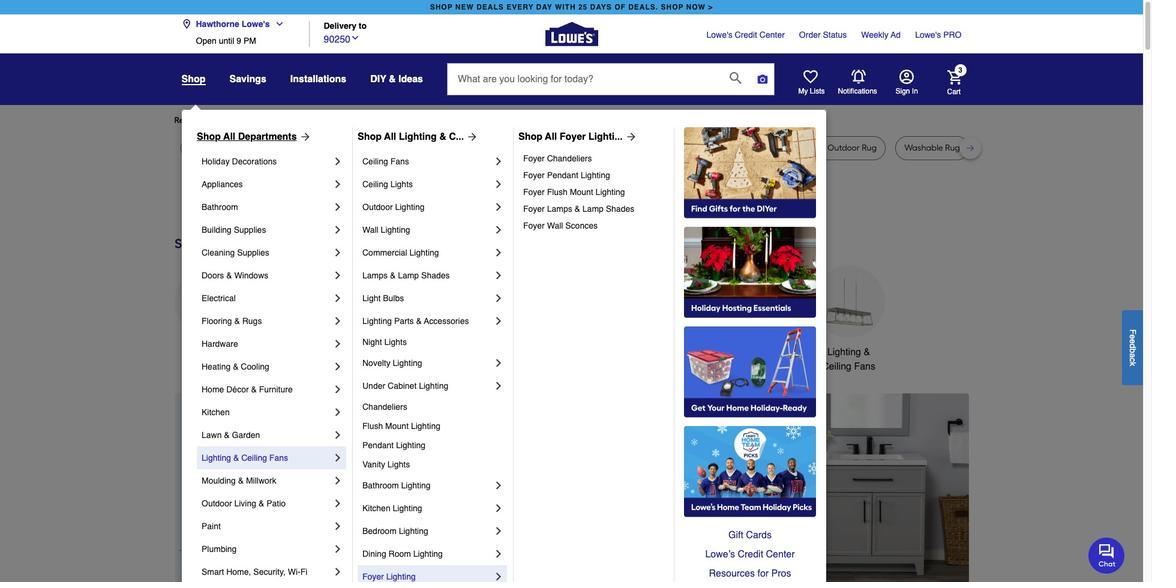 Task type: describe. For each thing, give the bounding box(es) containing it.
1 horizontal spatial arrow right image
[[947, 498, 959, 510]]

8 rug from the left
[[862, 143, 877, 153]]

2 rug from the left
[[247, 143, 262, 153]]

f
[[1129, 329, 1138, 334]]

kitchen for kitchen faucets
[[450, 347, 482, 358]]

appliances button
[[174, 266, 246, 360]]

location image
[[182, 19, 191, 29]]

chevron right image for holiday decorations
[[332, 156, 344, 168]]

4 rug from the left
[[327, 143, 342, 153]]

my lists
[[799, 87, 825, 95]]

kitchen faucets
[[450, 347, 519, 358]]

shop for shop all foyer lighti...
[[519, 131, 543, 142]]

1 area from the left
[[307, 143, 325, 153]]

décor
[[226, 385, 249, 394]]

1 horizontal spatial shades
[[606, 204, 635, 214]]

chevron right image for bathroom lighting
[[493, 480, 505, 492]]

kitchen for kitchen lighting
[[363, 504, 391, 513]]

chevron right image for outdoor living & patio
[[332, 498, 344, 510]]

allen and roth area rug
[[477, 143, 570, 153]]

outdoor living & patio link
[[202, 492, 332, 515]]

foyer for foyer chandeliers
[[524, 154, 545, 163]]

garden
[[232, 430, 260, 440]]

light
[[363, 294, 381, 303]]

lowe's for lowe's credit center
[[707, 30, 733, 40]]

chevron right image for dining room lighting
[[493, 548, 505, 560]]

sconces
[[566, 221, 598, 231]]

1 horizontal spatial pendant
[[547, 171, 579, 180]]

lowe's home improvement cart image
[[948, 70, 962, 84]]

lighting inside "wall lighting" link
[[381, 225, 410, 235]]

with
[[555, 3, 576, 11]]

9 rug from the left
[[946, 143, 961, 153]]

1 horizontal spatial chandeliers
[[547, 154, 592, 163]]

center for lowe's credit center
[[766, 549, 795, 560]]

home décor & furniture link
[[202, 378, 332, 401]]

chevron right image for bathroom
[[332, 201, 344, 213]]

new
[[456, 3, 474, 11]]

find gifts for the diyer. image
[[684, 127, 817, 219]]

shop
[[182, 74, 206, 85]]

lighting inside bedroom lighting link
[[399, 527, 429, 536]]

weekly ad link
[[862, 29, 901, 41]]

lighting inside flush mount lighting link
[[411, 421, 441, 431]]

smart for smart home, security, wi-fi
[[202, 567, 224, 577]]

chevron right image for home décor & furniture
[[332, 384, 344, 396]]

notifications
[[838, 87, 878, 95]]

allen for allen and roth rug
[[597, 143, 616, 153]]

days
[[591, 3, 612, 11]]

under cabinet lighting link
[[363, 375, 493, 397]]

moulding & millwork link
[[202, 470, 332, 492]]

chevron right image for building supplies
[[332, 224, 344, 236]]

cart
[[948, 87, 961, 96]]

resources
[[709, 569, 755, 579]]

home inside button
[[759, 347, 785, 358]]

chevron down image inside hawthorne lowe's button
[[270, 19, 284, 29]]

lights for night lights
[[385, 337, 407, 347]]

rug 5x8
[[189, 143, 220, 153]]

doors
[[202, 271, 224, 280]]

doors & windows
[[202, 271, 269, 280]]

3
[[959, 66, 963, 75]]

chat invite button image
[[1089, 537, 1126, 574]]

1 vertical spatial lamps
[[363, 271, 388, 280]]

lowe's pro
[[916, 30, 962, 40]]

for for searches
[[271, 115, 282, 125]]

bathroom inside 'button'
[[646, 347, 688, 358]]

2 shop from the left
[[661, 3, 684, 11]]

more suggestions for you
[[307, 115, 404, 125]]

lights for vanity lights
[[388, 460, 410, 470]]

arrow left image
[[398, 498, 410, 510]]

gift cards
[[729, 530, 772, 541]]

chevron right image for flooring & rugs
[[332, 315, 344, 327]]

3 area from the left
[[739, 143, 757, 153]]

day
[[536, 3, 553, 11]]

flush mount lighting link
[[363, 417, 505, 436]]

camera image
[[757, 73, 769, 85]]

chevron right image for hardware
[[332, 338, 344, 350]]

lighting inside the shop all lighting & c... link
[[399, 131, 437, 142]]

and for allen and roth rug
[[618, 143, 634, 153]]

up to 40 percent off select vanities. plus, get free local delivery on select vanities. image
[[388, 393, 969, 582]]

novelty
[[363, 358, 391, 368]]

foyer lamps & lamp shades
[[524, 204, 635, 214]]

rugs
[[242, 316, 262, 326]]

credit for lowe's
[[735, 30, 758, 40]]

lighting inside under cabinet lighting link
[[419, 381, 449, 391]]

1 e from the top
[[1129, 334, 1138, 339]]

chevron right image for under cabinet lighting
[[493, 380, 505, 392]]

chevron right image for plumbing
[[332, 543, 344, 555]]

lighting inside foyer flush mount lighting link
[[596, 187, 625, 197]]

outdoor lighting link
[[363, 196, 493, 219]]

building supplies
[[202, 225, 266, 235]]

c
[[1129, 358, 1138, 362]]

desk
[[431, 143, 449, 153]]

fi
[[301, 567, 308, 577]]

lights for ceiling lights
[[391, 180, 413, 189]]

lighting inside dining room lighting link
[[414, 549, 443, 559]]

novelty lighting link
[[363, 352, 493, 375]]

25 days of deals. don't miss deals every day. same-day delivery on in-stock orders placed by 2 p m. image
[[174, 393, 368, 582]]

chevron right image for paint
[[332, 521, 344, 533]]

smart home, security, wi-fi
[[202, 567, 308, 577]]

lighting inside "commercial lighting" 'link'
[[410, 248, 439, 258]]

plumbing
[[202, 545, 237, 554]]

lowe's home team holiday picks. image
[[684, 426, 817, 518]]

smart for smart home
[[731, 347, 757, 358]]

diy & ideas
[[371, 74, 423, 85]]

0 horizontal spatial chandeliers
[[363, 402, 408, 412]]

all for lighting
[[384, 131, 396, 142]]

home inside 'link'
[[202, 385, 224, 394]]

smart home, security, wi-fi link
[[202, 561, 332, 582]]

25
[[579, 3, 588, 11]]

ideas
[[399, 74, 423, 85]]

0 horizontal spatial lamp
[[398, 271, 419, 280]]

ceiling lights
[[363, 180, 413, 189]]

lawn & garden
[[202, 430, 260, 440]]

shop new deals every day with 25 days of deals. shop now >
[[430, 3, 713, 11]]

lighting inside lighting & ceiling fans
[[828, 347, 862, 358]]

fans inside ceiling fans link
[[391, 157, 409, 166]]

flooring & rugs
[[202, 316, 262, 326]]

chevron right image for lawn & garden
[[332, 429, 344, 441]]

0 horizontal spatial pendant
[[363, 441, 394, 450]]

living
[[234, 499, 256, 509]]

shop for shop all lighting & c...
[[358, 131, 382, 142]]

1 vertical spatial flush
[[363, 421, 383, 431]]

bedroom lighting link
[[363, 520, 493, 543]]

2 horizontal spatial for
[[758, 569, 769, 579]]

bulbs
[[383, 294, 404, 303]]

lowe's credit center link
[[707, 29, 785, 41]]

lists
[[810, 87, 825, 95]]

0 vertical spatial flush
[[547, 187, 568, 197]]

in
[[913, 87, 919, 95]]

roth for area
[[515, 143, 533, 153]]

delivery to
[[324, 21, 367, 31]]

savings button
[[230, 68, 267, 90]]

chevron right image for kitchen
[[332, 406, 344, 418]]

building
[[202, 225, 232, 235]]

lighting & ceiling fans inside button
[[823, 347, 876, 372]]

0 vertical spatial bathroom
[[202, 202, 238, 212]]

every
[[507, 3, 534, 11]]

dining room lighting link
[[363, 543, 493, 566]]

savings
[[230, 74, 267, 85]]

chevron right image for smart home, security, wi-fi
[[332, 566, 344, 578]]

order status link
[[800, 29, 847, 41]]

ceiling inside lighting & ceiling fans
[[823, 361, 852, 372]]

holiday hosting essentials. image
[[684, 227, 817, 318]]

cabinet
[[388, 381, 417, 391]]

bathroom button
[[631, 266, 703, 360]]

chevron right image for electrical
[[332, 292, 344, 304]]

chandeliers link
[[363, 397, 505, 417]]

appliances inside button
[[187, 347, 234, 358]]

ad
[[891, 30, 901, 40]]

chevron right image for lamps & lamp shades
[[493, 270, 505, 282]]

under
[[363, 381, 386, 391]]

outdoor for outdoor living & patio
[[202, 499, 232, 509]]

commercial lighting link
[[363, 241, 493, 264]]

foyer inside 'link'
[[560, 131, 586, 142]]

credit for lowe's
[[738, 549, 764, 560]]

lowe's credit center link
[[684, 545, 817, 564]]

Search Query text field
[[448, 64, 720, 95]]

chevron right image for doors & windows
[[332, 270, 344, 282]]

allen and roth rug
[[597, 143, 670, 153]]

suggestions
[[329, 115, 376, 125]]

windows
[[234, 271, 269, 280]]

lowe's home improvement lists image
[[804, 70, 818, 84]]

flush mount lighting
[[363, 421, 441, 431]]

chevron right image for heating & cooling
[[332, 361, 344, 373]]

0 vertical spatial lamps
[[547, 204, 573, 214]]

flooring & rugs link
[[202, 310, 332, 333]]

& inside 'link'
[[251, 385, 257, 394]]

1 rug from the left
[[189, 143, 204, 153]]



Task type: locate. For each thing, give the bounding box(es) containing it.
1 horizontal spatial kitchen
[[363, 504, 391, 513]]

foyer pendant lighting link
[[524, 167, 666, 184]]

& inside "link"
[[224, 430, 230, 440]]

christmas
[[371, 347, 415, 358]]

delivery
[[324, 21, 357, 31]]

foyer for foyer pendant lighting
[[524, 171, 545, 180]]

outdoor down "moulding" on the left bottom of the page
[[202, 499, 232, 509]]

supplies up the windows
[[237, 248, 270, 258]]

pendant
[[547, 171, 579, 180], [363, 441, 394, 450]]

washable for washable area rug
[[698, 143, 737, 153]]

lighting inside kitchen lighting link
[[393, 504, 422, 513]]

1 horizontal spatial bathroom
[[363, 481, 399, 491]]

1 vertical spatial supplies
[[237, 248, 270, 258]]

plumbing link
[[202, 538, 332, 561]]

chevron right image for lighting parts & accessories
[[493, 315, 505, 327]]

foyer pendant lighting
[[524, 171, 610, 180]]

lowe's home improvement notification center image
[[852, 70, 866, 84]]

1 vertical spatial bathroom
[[646, 347, 688, 358]]

all for foyer
[[545, 131, 557, 142]]

patio
[[267, 499, 286, 509]]

lighting inside foyer pendant lighting link
[[581, 171, 610, 180]]

0 vertical spatial chandeliers
[[547, 154, 592, 163]]

1 vertical spatial lights
[[385, 337, 407, 347]]

2 vertical spatial fans
[[269, 453, 288, 463]]

0 horizontal spatial for
[[271, 115, 282, 125]]

outdoor
[[828, 143, 860, 153]]

0 horizontal spatial shop
[[430, 3, 453, 11]]

2 vertical spatial kitchen
[[363, 504, 391, 513]]

security,
[[254, 567, 286, 577]]

chevron right image for foyer lighting
[[493, 571, 505, 582]]

chevron right image for lighting & ceiling fans
[[332, 452, 344, 464]]

holiday decorations
[[202, 157, 277, 166]]

chevron right image for moulding & millwork
[[332, 475, 344, 487]]

chevron right image
[[493, 156, 505, 168], [493, 201, 505, 213], [493, 224, 505, 236], [493, 247, 505, 259], [332, 292, 344, 304], [332, 338, 344, 350], [332, 406, 344, 418], [332, 475, 344, 487], [493, 503, 505, 515], [332, 521, 344, 533], [493, 525, 505, 537], [332, 543, 344, 555], [493, 548, 505, 560], [332, 566, 344, 578]]

get your home holiday-ready. image
[[684, 327, 817, 418]]

chevron right image for cleaning supplies
[[332, 247, 344, 259]]

shop up the 5x8
[[197, 131, 221, 142]]

hardware
[[202, 339, 238, 349]]

outdoor lighting
[[363, 202, 425, 212]]

e
[[1129, 334, 1138, 339], [1129, 339, 1138, 344]]

7 rug from the left
[[759, 143, 774, 153]]

1 horizontal spatial home
[[759, 347, 785, 358]]

0 horizontal spatial chevron down image
[[270, 19, 284, 29]]

lowe's wishes you and your family a happy hanukkah. image
[[174, 192, 969, 222]]

now
[[687, 3, 706, 11]]

lights down pendant lighting at the left
[[388, 460, 410, 470]]

1 horizontal spatial flush
[[547, 187, 568, 197]]

3 rug from the left
[[264, 143, 279, 153]]

lowe's down the >
[[707, 30, 733, 40]]

0 horizontal spatial washable
[[698, 143, 737, 153]]

0 vertical spatial appliances
[[202, 180, 243, 189]]

search image
[[730, 72, 742, 84]]

shop new deals every day with 25 days of deals. shop now > link
[[428, 0, 716, 14]]

kitchen
[[450, 347, 482, 358], [202, 408, 230, 417], [363, 504, 391, 513]]

1 vertical spatial credit
[[738, 549, 764, 560]]

lowe's inside hawthorne lowe's button
[[242, 19, 270, 29]]

heating & cooling link
[[202, 355, 332, 378]]

& inside "link"
[[233, 362, 239, 372]]

2 horizontal spatial area
[[739, 143, 757, 153]]

lamps
[[547, 204, 573, 214], [363, 271, 388, 280]]

lighting & ceiling fans
[[823, 347, 876, 372], [202, 453, 288, 463]]

shop left new
[[430, 3, 453, 11]]

0 horizontal spatial flush
[[363, 421, 383, 431]]

pendant down foyer chandeliers
[[547, 171, 579, 180]]

bathroom
[[202, 202, 238, 212], [646, 347, 688, 358], [363, 481, 399, 491]]

shop all departments link
[[197, 130, 311, 144]]

0 horizontal spatial lighting & ceiling fans
[[202, 453, 288, 463]]

1 horizontal spatial lamps
[[547, 204, 573, 214]]

0 horizontal spatial arrow right image
[[623, 131, 637, 143]]

0 vertical spatial home
[[759, 347, 785, 358]]

1 vertical spatial home
[[202, 385, 224, 394]]

0 vertical spatial smart
[[731, 347, 757, 358]]

supplies inside the cleaning supplies link
[[237, 248, 270, 258]]

light bulbs
[[363, 294, 404, 303]]

lamp down foyer flush mount lighting link
[[583, 204, 604, 214]]

arrow right image inside the shop all lighting & c... link
[[464, 131, 479, 143]]

1 vertical spatial center
[[766, 549, 795, 560]]

2 horizontal spatial all
[[545, 131, 557, 142]]

lowe's
[[242, 19, 270, 29], [707, 30, 733, 40], [916, 30, 942, 40]]

1 vertical spatial kitchen
[[202, 408, 230, 417]]

shop up allen and roth area rug
[[519, 131, 543, 142]]

1 horizontal spatial decorations
[[367, 361, 419, 372]]

outdoor inside the outdoor living & patio link
[[202, 499, 232, 509]]

furniture
[[370, 143, 403, 153]]

electrical
[[202, 294, 236, 303]]

None search field
[[447, 63, 775, 107]]

kitchen link
[[202, 401, 332, 424]]

diy
[[371, 74, 387, 85]]

commercial lighting
[[363, 248, 439, 258]]

1 horizontal spatial for
[[378, 115, 389, 125]]

lighting inside the bathroom lighting link
[[401, 481, 431, 491]]

0 vertical spatial center
[[760, 30, 785, 40]]

for up furniture
[[378, 115, 389, 125]]

arrow right image for shop all departments
[[297, 131, 311, 143]]

status
[[823, 30, 847, 40]]

wall up commercial on the top of page
[[363, 225, 379, 235]]

2 horizontal spatial lowe's
[[916, 30, 942, 40]]

2 roth from the left
[[636, 143, 653, 153]]

supplies for building supplies
[[234, 225, 266, 235]]

1 vertical spatial chevron down image
[[351, 33, 360, 42]]

0 vertical spatial decorations
[[232, 157, 277, 166]]

1 vertical spatial lamp
[[398, 271, 419, 280]]

cooling
[[241, 362, 270, 372]]

lighting inside pendant lighting link
[[396, 441, 426, 450]]

0 horizontal spatial fans
[[269, 453, 288, 463]]

lighting inside lighting parts & accessories link
[[363, 316, 392, 326]]

lowe's inside lowe's pro 'link'
[[916, 30, 942, 40]]

appliances
[[202, 180, 243, 189], [187, 347, 234, 358]]

for
[[271, 115, 282, 125], [378, 115, 389, 125], [758, 569, 769, 579]]

1 shop from the left
[[430, 3, 453, 11]]

foyer down dining
[[363, 572, 384, 582]]

1 vertical spatial arrow right image
[[947, 498, 959, 510]]

chevron right image for light bulbs
[[493, 292, 505, 304]]

1 horizontal spatial shop
[[661, 3, 684, 11]]

2 arrow right image from the left
[[464, 131, 479, 143]]

2 e from the top
[[1129, 339, 1138, 344]]

lighting inside outdoor lighting link
[[395, 202, 425, 212]]

chandeliers up foyer pendant lighting
[[547, 154, 592, 163]]

outdoor for outdoor lighting
[[363, 202, 393, 212]]

1 horizontal spatial chevron down image
[[351, 33, 360, 42]]

1 you from the left
[[284, 115, 298, 125]]

lamps up light
[[363, 271, 388, 280]]

1 roth from the left
[[515, 143, 533, 153]]

e up b
[[1129, 339, 1138, 344]]

0 vertical spatial supplies
[[234, 225, 266, 235]]

2 all from the left
[[384, 131, 396, 142]]

lighti...
[[589, 131, 623, 142]]

kitchen left "faucets"
[[450, 347, 482, 358]]

arrow right image
[[297, 131, 311, 143], [464, 131, 479, 143]]

fans inside lighting & ceiling fans
[[855, 361, 876, 372]]

lights up outdoor lighting
[[391, 180, 413, 189]]

christmas decorations
[[367, 347, 419, 372]]

0 vertical spatial kitchen
[[450, 347, 482, 358]]

chevron right image for kitchen lighting
[[493, 503, 505, 515]]

5 rug from the left
[[555, 143, 570, 153]]

kitchen inside button
[[450, 347, 482, 358]]

6 rug from the left
[[655, 143, 670, 153]]

decorations
[[232, 157, 277, 166], [367, 361, 419, 372]]

outdoor living & patio
[[202, 499, 286, 509]]

all down recommended searches for you
[[223, 131, 236, 142]]

2 and from the left
[[618, 143, 634, 153]]

all up foyer chandeliers
[[545, 131, 557, 142]]

1 horizontal spatial allen
[[597, 143, 616, 153]]

for left pros
[[758, 569, 769, 579]]

lowe's for lowe's pro
[[916, 30, 942, 40]]

f e e d b a c k
[[1129, 329, 1138, 366]]

foyer wall sconces link
[[524, 217, 666, 234]]

1 vertical spatial chandeliers
[[363, 402, 408, 412]]

1 vertical spatial lighting & ceiling fans
[[202, 453, 288, 463]]

2 horizontal spatial shop
[[519, 131, 543, 142]]

outdoor inside outdoor lighting link
[[363, 202, 393, 212]]

foyer
[[560, 131, 586, 142], [524, 154, 545, 163], [524, 171, 545, 180], [524, 187, 545, 197], [524, 204, 545, 214], [524, 221, 545, 231], [363, 572, 384, 582]]

2 horizontal spatial bathroom
[[646, 347, 688, 358]]

recommended
[[174, 115, 232, 125]]

shop down more suggestions for you link
[[358, 131, 382, 142]]

shop inside 'link'
[[519, 131, 543, 142]]

0 horizontal spatial shop
[[197, 131, 221, 142]]

0 horizontal spatial smart
[[202, 567, 224, 577]]

pendant lighting
[[363, 441, 426, 450]]

shop 25 days of deals by category image
[[174, 234, 969, 254]]

0 horizontal spatial home
[[202, 385, 224, 394]]

foyer down recommended searches for you "heading" at the top
[[560, 131, 586, 142]]

90250 button
[[324, 31, 360, 47]]

foyer down foyer chandeliers
[[524, 171, 545, 180]]

1 horizontal spatial arrow right image
[[464, 131, 479, 143]]

hawthorne lowe's button
[[182, 12, 289, 36]]

e up d
[[1129, 334, 1138, 339]]

shades down "commercial lighting" 'link'
[[422, 271, 450, 280]]

0 vertical spatial fans
[[391, 157, 409, 166]]

all up furniture
[[384, 131, 396, 142]]

arrow right image right "desk"
[[464, 131, 479, 143]]

washable for washable rug
[[905, 143, 944, 153]]

1 vertical spatial outdoor
[[202, 499, 232, 509]]

washable area rug
[[698, 143, 774, 153]]

lamp down commercial lighting
[[398, 271, 419, 280]]

allen right "desk"
[[477, 143, 496, 153]]

1 horizontal spatial lowe's
[[707, 30, 733, 40]]

sign in
[[896, 87, 919, 95]]

1 horizontal spatial roth
[[636, 143, 653, 153]]

0 horizontal spatial kitchen
[[202, 408, 230, 417]]

allen down lighti...
[[597, 143, 616, 153]]

chevron right image for appliances
[[332, 178, 344, 190]]

wi-
[[288, 567, 301, 577]]

pro
[[944, 30, 962, 40]]

open until 9 pm
[[196, 36, 256, 46]]

moulding
[[202, 476, 236, 486]]

0 horizontal spatial wall
[[363, 225, 379, 235]]

shades up foyer wall sconces link
[[606, 204, 635, 214]]

hawthorne
[[196, 19, 239, 29]]

&
[[389, 74, 396, 85], [440, 131, 447, 142], [575, 204, 581, 214], [226, 271, 232, 280], [390, 271, 396, 280], [234, 316, 240, 326], [416, 316, 422, 326], [864, 347, 871, 358], [233, 362, 239, 372], [251, 385, 257, 394], [224, 430, 230, 440], [234, 453, 239, 463], [238, 476, 244, 486], [259, 499, 264, 509]]

chevron right image for commercial lighting
[[493, 247, 505, 259]]

ceiling fans link
[[363, 150, 493, 173]]

arrow right image down more
[[297, 131, 311, 143]]

foyer for foyer flush mount lighting
[[524, 187, 545, 197]]

foyer chandeliers link
[[524, 150, 666, 167]]

1 vertical spatial pendant
[[363, 441, 394, 450]]

0 horizontal spatial bathroom
[[202, 202, 238, 212]]

lights up novelty lighting
[[385, 337, 407, 347]]

credit up resources for pros link
[[738, 549, 764, 560]]

chevron right image
[[332, 156, 344, 168], [332, 178, 344, 190], [493, 178, 505, 190], [332, 201, 344, 213], [332, 224, 344, 236], [332, 247, 344, 259], [332, 270, 344, 282], [493, 270, 505, 282], [493, 292, 505, 304], [332, 315, 344, 327], [493, 315, 505, 327], [493, 357, 505, 369], [332, 361, 344, 373], [493, 380, 505, 392], [332, 384, 344, 396], [332, 429, 344, 441], [332, 452, 344, 464], [493, 480, 505, 492], [332, 498, 344, 510], [493, 571, 505, 582]]

2 vertical spatial lights
[[388, 460, 410, 470]]

0 vertical spatial outdoor
[[363, 202, 393, 212]]

appliances up heating
[[187, 347, 234, 358]]

novelty lighting
[[363, 358, 422, 368]]

flush down foyer pendant lighting
[[547, 187, 568, 197]]

ceiling fans
[[363, 157, 409, 166]]

smart inside button
[[731, 347, 757, 358]]

wall lighting
[[363, 225, 410, 235]]

chevron right image for wall lighting
[[493, 224, 505, 236]]

roth for rug
[[636, 143, 653, 153]]

lowe's home improvement account image
[[900, 70, 914, 84]]

decorations down rug rug
[[232, 157, 277, 166]]

lights inside "link"
[[388, 460, 410, 470]]

installations button
[[291, 68, 347, 90]]

lights
[[391, 180, 413, 189], [385, 337, 407, 347], [388, 460, 410, 470]]

room
[[389, 549, 411, 559]]

arrow right image inside shop all foyer lighti... 'link'
[[623, 131, 637, 143]]

you for more suggestions for you
[[390, 115, 404, 125]]

1 arrow right image from the left
[[297, 131, 311, 143]]

0 horizontal spatial lowe's
[[242, 19, 270, 29]]

1 vertical spatial shades
[[422, 271, 450, 280]]

1 allen from the left
[[477, 143, 496, 153]]

chevron right image for ceiling fans
[[493, 156, 505, 168]]

1 horizontal spatial mount
[[570, 187, 594, 197]]

3 shop from the left
[[519, 131, 543, 142]]

1 horizontal spatial smart
[[731, 347, 757, 358]]

1 vertical spatial smart
[[202, 567, 224, 577]]

arrow right image for shop all lighting & c...
[[464, 131, 479, 143]]

1 horizontal spatial washable
[[905, 143, 944, 153]]

2 horizontal spatial fans
[[855, 361, 876, 372]]

0 horizontal spatial allen
[[477, 143, 496, 153]]

1 all from the left
[[223, 131, 236, 142]]

decorations down the christmas
[[367, 361, 419, 372]]

foyer up shop 25 days of deals by category image
[[524, 221, 545, 231]]

to
[[359, 21, 367, 31]]

1 shop from the left
[[197, 131, 221, 142]]

washable rug
[[905, 143, 961, 153]]

shop button
[[182, 73, 206, 85]]

lowe's inside lowe's credit center link
[[707, 30, 733, 40]]

chevron right image for bedroom lighting
[[493, 525, 505, 537]]

1 horizontal spatial lamp
[[583, 204, 604, 214]]

0 vertical spatial arrow right image
[[623, 131, 637, 143]]

for up departments
[[271, 115, 282, 125]]

bathroom lighting
[[363, 481, 431, 491]]

foyer flush mount lighting link
[[524, 184, 666, 201]]

f e e d b a c k button
[[1123, 310, 1144, 385]]

wall
[[547, 221, 563, 231], [363, 225, 379, 235]]

roth up foyer pendant lighting link
[[636, 143, 653, 153]]

under cabinet lighting
[[363, 381, 449, 391]]

lamps up foyer wall sconces at the top of the page
[[547, 204, 573, 214]]

2 allen from the left
[[597, 143, 616, 153]]

arrow right image inside shop all departments link
[[297, 131, 311, 143]]

center left the order
[[760, 30, 785, 40]]

0 horizontal spatial shades
[[422, 271, 450, 280]]

decorations for christmas
[[367, 361, 419, 372]]

chevron right image for novelty lighting
[[493, 357, 505, 369]]

foyer for foyer lighting
[[363, 572, 384, 582]]

1 horizontal spatial all
[[384, 131, 396, 142]]

more suggestions for you link
[[307, 115, 414, 127]]

lighting & ceiling fans button
[[813, 266, 885, 374]]

0 horizontal spatial and
[[498, 143, 513, 153]]

lighting inside lighting & ceiling fans link
[[202, 453, 231, 463]]

lighting inside 'foyer lighting' link
[[386, 572, 416, 582]]

deals.
[[629, 3, 659, 11]]

kitchen for kitchen
[[202, 408, 230, 417]]

fans inside lighting & ceiling fans link
[[269, 453, 288, 463]]

parts
[[394, 316, 414, 326]]

lowe's up pm
[[242, 19, 270, 29]]

lowe's left pro
[[916, 30, 942, 40]]

outdoor up wall lighting
[[363, 202, 393, 212]]

2 area from the left
[[535, 143, 553, 153]]

0 vertical spatial credit
[[735, 30, 758, 40]]

1 washable from the left
[[698, 143, 737, 153]]

supplies up cleaning supplies
[[234, 225, 266, 235]]

chandeliers
[[547, 154, 592, 163], [363, 402, 408, 412]]

supplies inside building supplies link
[[234, 225, 266, 235]]

resources for pros
[[709, 569, 792, 579]]

home
[[759, 347, 785, 358], [202, 385, 224, 394]]

credit up search image
[[735, 30, 758, 40]]

foyer wall sconces
[[524, 221, 598, 231]]

2 shop from the left
[[358, 131, 382, 142]]

2 horizontal spatial kitchen
[[450, 347, 482, 358]]

pendant up vanity
[[363, 441, 394, 450]]

chevron right image for ceiling lights
[[493, 178, 505, 190]]

0 vertical spatial chevron down image
[[270, 19, 284, 29]]

shop
[[430, 3, 453, 11], [661, 3, 684, 11]]

recommended searches for you heading
[[174, 115, 969, 127]]

2 vertical spatial bathroom
[[363, 481, 399, 491]]

c...
[[449, 131, 464, 142]]

3 all from the left
[[545, 131, 557, 142]]

0 horizontal spatial lamps
[[363, 271, 388, 280]]

foyer down foyer pendant lighting
[[524, 187, 545, 197]]

for for suggestions
[[378, 115, 389, 125]]

1 and from the left
[[498, 143, 513, 153]]

building supplies link
[[202, 219, 332, 241]]

gift
[[729, 530, 744, 541]]

all inside 'link'
[[545, 131, 557, 142]]

1 vertical spatial fans
[[855, 361, 876, 372]]

0 horizontal spatial outdoor
[[202, 499, 232, 509]]

0 horizontal spatial all
[[223, 131, 236, 142]]

lowe's home improvement logo image
[[545, 8, 598, 60]]

center for lowe's credit center
[[760, 30, 785, 40]]

paint link
[[202, 515, 332, 538]]

roth up foyer chandeliers
[[515, 143, 533, 153]]

lighting inside the novelty lighting link
[[393, 358, 422, 368]]

and for allen and roth area rug
[[498, 143, 513, 153]]

kitchen up lawn
[[202, 408, 230, 417]]

2 you from the left
[[390, 115, 404, 125]]

foyer up foyer wall sconces at the top of the page
[[524, 204, 545, 214]]

1 horizontal spatial you
[[390, 115, 404, 125]]

mount up pendant lighting at the left
[[386, 421, 409, 431]]

0 horizontal spatial you
[[284, 115, 298, 125]]

wall up shop 25 days of deals by category image
[[547, 221, 563, 231]]

appliances down holiday
[[202, 180, 243, 189]]

smart home button
[[722, 266, 794, 360]]

all for departments
[[223, 131, 236, 142]]

1 horizontal spatial outdoor
[[363, 202, 393, 212]]

arrow right image
[[623, 131, 637, 143], [947, 498, 959, 510]]

vanity lights
[[363, 460, 410, 470]]

supplies for cleaning supplies
[[237, 248, 270, 258]]

foyer for foyer lamps & lamp shades
[[524, 204, 545, 214]]

foyer for foyer wall sconces
[[524, 221, 545, 231]]

0 vertical spatial pendant
[[547, 171, 579, 180]]

0 horizontal spatial decorations
[[232, 157, 277, 166]]

kitchen up bedroom
[[363, 504, 391, 513]]

scroll to item #4 image
[[704, 580, 735, 582]]

0 vertical spatial lighting & ceiling fans
[[823, 347, 876, 372]]

chandeliers down under
[[363, 402, 408, 412]]

chevron down image
[[270, 19, 284, 29], [351, 33, 360, 42]]

1 horizontal spatial wall
[[547, 221, 563, 231]]

shop for shop all departments
[[197, 131, 221, 142]]

vanity lights link
[[363, 455, 505, 474]]

allen for allen and roth area rug
[[477, 143, 496, 153]]

more
[[307, 115, 327, 125]]

decorations inside button
[[367, 361, 419, 372]]

1 vertical spatial mount
[[386, 421, 409, 431]]

1 horizontal spatial shop
[[358, 131, 382, 142]]

2 washable from the left
[[905, 143, 944, 153]]

0 horizontal spatial mount
[[386, 421, 409, 431]]

diy & ideas button
[[371, 68, 423, 90]]

you for recommended searches for you
[[284, 115, 298, 125]]

until
[[219, 36, 234, 46]]

center up pros
[[766, 549, 795, 560]]

1 horizontal spatial lighting & ceiling fans
[[823, 347, 876, 372]]

foyer down allen and roth area rug
[[524, 154, 545, 163]]

foyer lamps & lamp shades link
[[524, 201, 666, 217]]

you left more
[[284, 115, 298, 125]]

chevron down image inside 90250 button
[[351, 33, 360, 42]]

lowe's credit center
[[707, 30, 785, 40]]

0 vertical spatial lamp
[[583, 204, 604, 214]]

allen
[[477, 143, 496, 153], [597, 143, 616, 153]]

mount up foyer lamps & lamp shades on the top of the page
[[570, 187, 594, 197]]

you up shop all lighting & c...
[[390, 115, 404, 125]]

flush up pendant lighting at the left
[[363, 421, 383, 431]]

chevron right image for outdoor lighting
[[493, 201, 505, 213]]

shop left now
[[661, 3, 684, 11]]

decorations for holiday
[[232, 157, 277, 166]]



Task type: vqa. For each thing, say whether or not it's contained in the screenshot.
2nd (7- from the right
no



